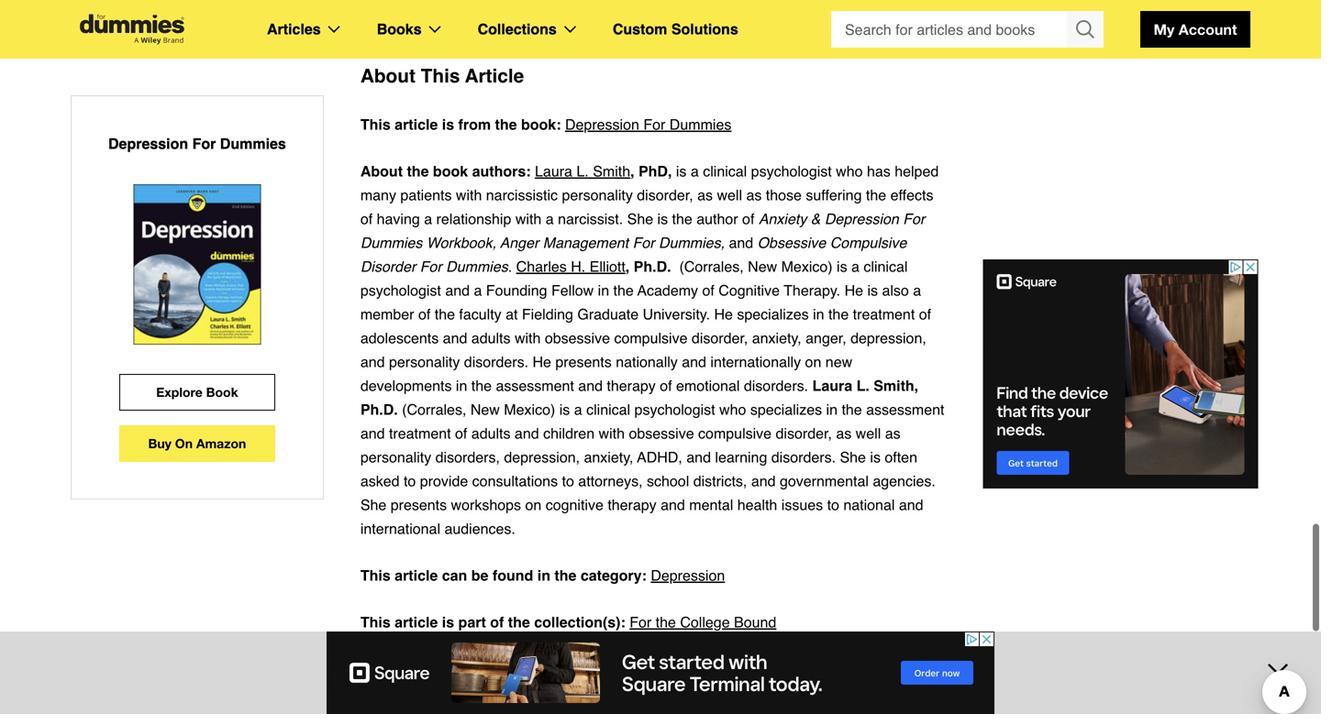 Task type: locate. For each thing, give the bounding box(es) containing it.
therapy inside (corrales, new mexico) is a clinical psychologist who specializes in the assessment and treatment of adults and children with obsessive compulsive disorder, as well as personality disorders, depression, anxiety, adhd, and learning disorders. she is often asked to provide consultations to attorneys, school districts, and governmental agencies. she presents workshops on cognitive therapy and mental health issues to national and international audiences.
[[608, 497, 657, 514]]

1 vertical spatial laura
[[813, 378, 853, 395]]

she up obsessive compulsive disorder for dummies
[[627, 211, 653, 228]]

depression, up the consultations
[[504, 449, 580, 466]]

explore
[[156, 385, 203, 400]]

as left those
[[746, 187, 762, 204]]

psychologist for adults
[[635, 401, 715, 418]]

2 article from the top
[[395, 568, 438, 585]]

1 horizontal spatial to
[[562, 473, 574, 490]]

a up children
[[574, 401, 582, 418]]

0 vertical spatial disorder,
[[637, 187, 693, 204]]

in inside (corrales, new mexico) is a clinical psychologist who specializes in the assessment and treatment of adults and children with obsessive compulsive disorder, as well as personality disorders, depression, anxiety, adhd, and learning disorders. she is often asked to provide consultations to attorneys, school districts, and governmental agencies. she presents workshops on cognitive therapy and mental health issues to national and international audiences.
[[826, 401, 838, 418]]

management
[[543, 234, 629, 251]]

2 vertical spatial personality
[[360, 449, 431, 466]]

1 vertical spatial depression,
[[504, 449, 580, 466]]

0 vertical spatial anxiety,
[[752, 330, 802, 347]]

obsessive inside (corrales, new mexico) is a clinical psychologist and a founding fellow in the academy of cognitive therapy. he is also a member of the faculty at fielding graduate university. he specializes in the treatment of adolescents and adults with obsessive compulsive disorder, anxiety, anger, depression, and personality disorders. he presents nationally and internationally on new developments in the assessment and therapy of emotional disorders.
[[545, 330, 610, 347]]

at
[[506, 306, 518, 323]]

about the book authors:
[[360, 163, 535, 180]]

obsessive compulsive disorder for dummies
[[360, 234, 907, 275]]

elliott
[[590, 258, 626, 275]]

0 horizontal spatial ph.d.
[[360, 401, 398, 418]]

1 horizontal spatial new
[[748, 258, 777, 275]]

disorders. down at at top
[[464, 354, 529, 371]]

0 vertical spatial he
[[845, 282, 864, 299]]

mexico) up children
[[504, 401, 555, 418]]

0 horizontal spatial compulsive
[[614, 330, 688, 347]]

0 vertical spatial disorders.
[[464, 354, 529, 371]]

, for , ph.d.
[[626, 258, 630, 275]]

1 about from the top
[[360, 65, 416, 87]]

2 vertical spatial clinical
[[586, 401, 631, 418]]

0 vertical spatial treatment
[[853, 306, 915, 323]]

adults inside (corrales, new mexico) is a clinical psychologist and a founding fellow in the academy of cognitive therapy. he is also a member of the faculty at fielding graduate university. he specializes in the treatment of adolescents and adults with obsessive compulsive disorder, anxiety, anger, depression, and personality disorders. he presents nationally and internationally on new developments in the assessment and therapy of emotional disorders.
[[472, 330, 511, 347]]

suffering
[[806, 187, 862, 204]]

psychologist inside (corrales, new mexico) is a clinical psychologist who specializes in the assessment and treatment of adults and children with obsessive compulsive disorder, as well as personality disorders, depression, anxiety, adhd, and learning disorders. she is often asked to provide consultations to attorneys, school districts, and governmental agencies. she presents workshops on cognitive therapy and mental health issues to national and international audiences.
[[635, 401, 715, 418]]

1 vertical spatial ,
[[626, 258, 630, 275]]

attorneys,
[[578, 473, 643, 490]]

advertisement element
[[983, 260, 1259, 489], [327, 632, 995, 715]]

2 vertical spatial disorder,
[[776, 425, 832, 442]]

1 horizontal spatial ,
[[631, 163, 635, 180]]

0 vertical spatial mexico)
[[781, 258, 833, 275]]

1 vertical spatial well
[[856, 425, 881, 442]]

anger
[[500, 234, 539, 251]]

open article categories image
[[328, 26, 340, 33]]

workbook,
[[427, 234, 496, 251]]

laura inside the laura l. smith, ph.d.
[[813, 378, 853, 395]]

1 vertical spatial she
[[840, 449, 866, 466]]

school
[[647, 473, 689, 490]]

author
[[697, 211, 738, 228]]

with
[[456, 187, 482, 204], [516, 211, 542, 228], [515, 330, 541, 347], [599, 425, 625, 442]]

0 horizontal spatial on
[[525, 497, 542, 514]]

treatment
[[853, 306, 915, 323], [389, 425, 451, 442]]

in down "elliott"
[[598, 282, 609, 299]]

0 vertical spatial therapy
[[607, 378, 656, 395]]

1 horizontal spatial he
[[714, 306, 733, 323]]

psychologist inside is a clinical psychologist who has helped many patients with narcissistic personality disorder, as well as those suffering the effects of having a relationship with a narcissist. she is the author of
[[751, 163, 832, 180]]

2 vertical spatial she
[[360, 497, 387, 514]]

1 vertical spatial assessment
[[866, 401, 945, 418]]

0 horizontal spatial he
[[533, 354, 551, 371]]

workshops
[[451, 497, 521, 514]]

0 horizontal spatial psychologist
[[360, 282, 441, 299]]

, down anxiety & depression for dummies workbook, anger management for dummies, at top
[[626, 258, 630, 275]]

1 horizontal spatial presents
[[556, 354, 612, 371]]

for the college bound link
[[630, 611, 777, 635]]

1 horizontal spatial laura
[[813, 378, 853, 395]]

2 vertical spatial disorders.
[[772, 449, 836, 466]]

1 vertical spatial (corrales,
[[402, 401, 467, 418]]

treatment inside (corrales, new mexico) is a clinical psychologist who specializes in the assessment and treatment of adults and children with obsessive compulsive disorder, as well as personality disorders, depression, anxiety, adhd, and learning disorders. she is often asked to provide consultations to attorneys, school districts, and governmental agencies. she presents workshops on cognitive therapy and mental health issues to national and international audiences.
[[389, 425, 451, 442]]

0 horizontal spatial assessment
[[496, 378, 574, 395]]

learning
[[715, 449, 767, 466]]

1 vertical spatial who
[[720, 401, 746, 418]]

about for about the book authors:
[[360, 163, 403, 180]]

adults down faculty
[[472, 330, 511, 347]]

patients
[[400, 187, 452, 204]]

2 horizontal spatial psychologist
[[751, 163, 832, 180]]

presents
[[556, 354, 612, 371], [391, 497, 447, 514]]

personality inside (corrales, new mexico) is a clinical psychologist who specializes in the assessment and treatment of adults and children with obsessive compulsive disorder, as well as personality disorders, depression, anxiety, adhd, and learning disorders. she is often asked to provide consultations to attorneys, school districts, and governmental agencies. she presents workshops on cognitive therapy and mental health issues to national and international audiences.
[[360, 449, 431, 466]]

0 horizontal spatial presents
[[391, 497, 447, 514]]

1 vertical spatial on
[[525, 497, 542, 514]]

treatment down developments
[[389, 425, 451, 442]]

personality down laura l. smith , phd,
[[562, 187, 633, 204]]

personality
[[562, 187, 633, 204], [389, 354, 460, 371], [360, 449, 431, 466]]

2 adults from the top
[[471, 425, 511, 442]]

and down faculty
[[443, 330, 467, 347]]

0 vertical spatial (corrales,
[[679, 258, 744, 275]]

0 vertical spatial personality
[[562, 187, 633, 204]]

who up suffering
[[836, 163, 863, 180]]

therapy down nationally
[[607, 378, 656, 395]]

anxiety, up internationally
[[752, 330, 802, 347]]

as up governmental
[[836, 425, 852, 442]]

book
[[206, 385, 238, 400]]

1 horizontal spatial treatment
[[853, 306, 915, 323]]

2 vertical spatial psychologist
[[635, 401, 715, 418]]

and up districts,
[[687, 449, 711, 466]]

of inside (corrales, new mexico) is a clinical psychologist who specializes in the assessment and treatment of adults and children with obsessive compulsive disorder, as well as personality disorders, depression, anxiety, adhd, and learning disorders. she is often asked to provide consultations to attorneys, school districts, and governmental agencies. she presents workshops on cognitive therapy and mental health issues to national and international audiences.
[[455, 425, 467, 442]]

well down smith,
[[856, 425, 881, 442]]

1 horizontal spatial anxiety,
[[752, 330, 802, 347]]

collection(s):
[[534, 614, 626, 631]]

1 horizontal spatial who
[[836, 163, 863, 180]]

explore book link
[[119, 374, 275, 411]]

therapy
[[607, 378, 656, 395], [608, 497, 657, 514]]

1 vertical spatial anxiety,
[[584, 449, 634, 466]]

obsessive down fielding
[[545, 330, 610, 347]]

academy
[[638, 282, 698, 299]]

1 vertical spatial new
[[471, 401, 500, 418]]

clinical for assessment
[[586, 401, 631, 418]]

(corrales, inside (corrales, new mexico) is a clinical psychologist and a founding fellow in the academy of cognitive therapy. he is also a member of the faculty at fielding graduate university. he specializes in the treatment of adolescents and adults with obsessive compulsive disorder, anxiety, anger, depression, and personality disorders. he presents nationally and internationally on new developments in the assessment and therapy of emotional disorders.
[[679, 258, 744, 275]]

laura for smith,
[[813, 378, 853, 395]]

assessment
[[496, 378, 574, 395], [866, 401, 945, 418]]

1 vertical spatial advertisement element
[[327, 632, 995, 715]]

presents up international
[[391, 497, 447, 514]]

article left can
[[395, 568, 438, 585]]

and
[[729, 234, 758, 251], [445, 282, 470, 299], [443, 330, 467, 347], [360, 354, 385, 371], [682, 354, 707, 371], [578, 378, 603, 395], [360, 425, 385, 442], [515, 425, 539, 442], [687, 449, 711, 466], [751, 473, 776, 490], [661, 497, 685, 514], [899, 497, 924, 514]]

buy on amazon
[[148, 436, 246, 451]]

also
[[882, 282, 909, 299]]

1 vertical spatial about
[[360, 163, 403, 180]]

3 article from the top
[[395, 614, 438, 631]]

many
[[360, 187, 396, 204]]

1 vertical spatial personality
[[389, 354, 460, 371]]

and down author
[[729, 234, 758, 251]]

1 horizontal spatial on
[[805, 354, 822, 371]]

dummies
[[670, 116, 732, 133], [220, 135, 286, 152], [360, 234, 422, 251], [446, 258, 508, 275]]

(corrales,
[[679, 258, 744, 275], [402, 401, 467, 418]]

treatment down also
[[853, 306, 915, 323]]

0 horizontal spatial mexico)
[[504, 401, 555, 418]]

new inside (corrales, new mexico) is a clinical psychologist who specializes in the assessment and treatment of adults and children with obsessive compulsive disorder, as well as personality disorders, depression, anxiety, adhd, and learning disorders. she is often asked to provide consultations to attorneys, school districts, and governmental agencies. she presents workshops on cognitive therapy and mental health issues to national and international audiences.
[[471, 401, 500, 418]]

the right part
[[508, 614, 530, 631]]

1 vertical spatial treatment
[[389, 425, 451, 442]]

is a clinical psychologist who has helped many patients with narcissistic personality disorder, as well as those suffering the effects of having a relationship with a narcissist. she is the author of
[[360, 163, 939, 228]]

to up the cognitive
[[562, 473, 574, 490]]

clinical up author
[[703, 163, 747, 180]]

and down school
[[661, 497, 685, 514]]

new up disorders,
[[471, 401, 500, 418]]

anxiety & depression for dummies workbook, anger management for dummies,
[[360, 211, 925, 251]]

disorders. up governmental
[[772, 449, 836, 466]]

the down has
[[866, 187, 887, 204]]

clinical for in
[[864, 258, 908, 275]]

0 vertical spatial on
[[805, 354, 822, 371]]

consultations
[[472, 473, 558, 490]]

compulsive
[[614, 330, 688, 347], [698, 425, 772, 442]]

(corrales, new mexico) is a clinical psychologist who specializes in the assessment and treatment of adults and children with obsessive compulsive disorder, as well as personality disorders, depression, anxiety, adhd, and learning disorders. she is often asked to provide consultations to attorneys, school districts, and governmental agencies. she presents workshops on cognitive therapy and mental health issues to national and international audiences.
[[360, 401, 945, 538]]

and up the emotional
[[682, 354, 707, 371]]

0 horizontal spatial new
[[471, 401, 500, 418]]

agencies.
[[873, 473, 936, 490]]

and up children
[[578, 378, 603, 395]]

mexico) inside (corrales, new mexico) is a clinical psychologist who specializes in the assessment and treatment of adults and children with obsessive compulsive disorder, as well as personality disorders, depression, anxiety, adhd, and learning disorders. she is often asked to provide consultations to attorneys, school districts, and governmental agencies. she presents workshops on cognitive therapy and mental health issues to national and international audiences.
[[504, 401, 555, 418]]

0 horizontal spatial she
[[360, 497, 387, 514]]

.
[[508, 258, 516, 275]]

1 vertical spatial compulsive
[[698, 425, 772, 442]]

disorder, up internationally
[[692, 330, 748, 347]]

treatment inside (corrales, new mexico) is a clinical psychologist and a founding fellow in the academy of cognitive therapy. he is also a member of the faculty at fielding graduate university. he specializes in the treatment of adolescents and adults with obsessive compulsive disorder, anxiety, anger, depression, and personality disorders. he presents nationally and internationally on new developments in the assessment and therapy of emotional disorders.
[[853, 306, 915, 323]]

as up author
[[698, 187, 713, 204]]

the inside (corrales, new mexico) is a clinical psychologist who specializes in the assessment and treatment of adults and children with obsessive compulsive disorder, as well as personality disorders, depression, anxiety, adhd, and learning disorders. she is often asked to provide consultations to attorneys, school districts, and governmental agencies. she presents workshops on cognitive therapy and mental health issues to national and international audiences.
[[842, 401, 862, 418]]

cognitive
[[719, 282, 780, 299]]

well up author
[[717, 187, 742, 204]]

1 article from the top
[[395, 116, 438, 133]]

article for part
[[395, 614, 438, 631]]

is
[[442, 116, 454, 133], [676, 163, 687, 180], [658, 211, 668, 228], [837, 258, 848, 275], [868, 282, 878, 299], [560, 401, 570, 418], [870, 449, 881, 466], [442, 614, 454, 631]]

1 vertical spatial article
[[395, 568, 438, 585]]

new for cognitive
[[748, 258, 777, 275]]

depression
[[565, 116, 640, 133], [108, 135, 188, 152], [825, 211, 899, 228], [651, 568, 725, 585]]

1 horizontal spatial she
[[627, 211, 653, 228]]

founding
[[486, 282, 547, 299]]

1 vertical spatial disorder,
[[692, 330, 748, 347]]

and down adolescents
[[360, 354, 385, 371]]

disorder, up governmental
[[776, 425, 832, 442]]

on inside (corrales, new mexico) is a clinical psychologist and a founding fellow in the academy of cognitive therapy. he is also a member of the faculty at fielding graduate university. he specializes in the treatment of adolescents and adults with obsessive compulsive disorder, anxiety, anger, depression, and personality disorders. he presents nationally and internationally on new developments in the assessment and therapy of emotional disorders.
[[805, 354, 822, 371]]

fellow
[[551, 282, 594, 299]]

0 horizontal spatial obsessive
[[545, 330, 610, 347]]

for
[[644, 116, 666, 133], [192, 135, 216, 152], [903, 211, 925, 228], [633, 234, 655, 251], [420, 258, 442, 275], [630, 614, 652, 631]]

dummies inside anxiety & depression for dummies workbook, anger management for dummies,
[[360, 234, 422, 251]]

1 horizontal spatial compulsive
[[698, 425, 772, 442]]

0 vertical spatial about
[[360, 65, 416, 87]]

the up graduate
[[614, 282, 634, 299]]

obsessive
[[758, 234, 826, 251]]

obsessive up adhd,
[[629, 425, 694, 442]]

effects
[[891, 187, 934, 204]]

0 vertical spatial laura
[[535, 163, 573, 180]]

she
[[627, 211, 653, 228], [840, 449, 866, 466], [360, 497, 387, 514]]

article left part
[[395, 614, 438, 631]]

0 vertical spatial article
[[395, 116, 438, 133]]

she up governmental
[[840, 449, 866, 466]]

mexico) for therapy.
[[781, 258, 833, 275]]

1 vertical spatial l.
[[857, 378, 870, 395]]

personality inside is a clinical psychologist who has helped many patients with narcissistic personality disorder, as well as those suffering the effects of having a relationship with a narcissist. she is the author of
[[562, 187, 633, 204]]

a right also
[[913, 282, 921, 299]]

well
[[717, 187, 742, 204], [856, 425, 881, 442]]

to
[[404, 473, 416, 490], [562, 473, 574, 490], [827, 497, 840, 514]]

psychologist inside (corrales, new mexico) is a clinical psychologist and a founding fellow in the academy of cognitive therapy. he is also a member of the faculty at fielding graduate university. he specializes in the treatment of adolescents and adults with obsessive compulsive disorder, anxiety, anger, depression, and personality disorders. he presents nationally and internationally on new developments in the assessment and therapy of emotional disorders.
[[360, 282, 441, 299]]

1 horizontal spatial clinical
[[703, 163, 747, 180]]

mexico) for and
[[504, 401, 555, 418]]

clinical up also
[[864, 258, 908, 275]]

he left also
[[845, 282, 864, 299]]

clinical inside (corrales, new mexico) is a clinical psychologist and a founding fellow in the academy of cognitive therapy. he is also a member of the faculty at fielding graduate university. he specializes in the treatment of adolescents and adults with obsessive compulsive disorder, anxiety, anger, depression, and personality disorders. he presents nationally and internationally on new developments in the assessment and therapy of emotional disorders.
[[864, 258, 908, 275]]

0 horizontal spatial anxiety,
[[584, 449, 634, 466]]

compulsive
[[830, 234, 907, 251]]

assessment inside (corrales, new mexico) is a clinical psychologist and a founding fellow in the academy of cognitive therapy. he is also a member of the faculty at fielding graduate university. he specializes in the treatment of adolescents and adults with obsessive compulsive disorder, anxiety, anger, depression, and personality disorders. he presents nationally and internationally on new developments in the assessment and therapy of emotional disorders.
[[496, 378, 574, 395]]

0 horizontal spatial well
[[717, 187, 742, 204]]

personality inside (corrales, new mexico) is a clinical psychologist and a founding fellow in the academy of cognitive therapy. he is also a member of the faculty at fielding graduate university. he specializes in the treatment of adolescents and adults with obsessive compulsive disorder, anxiety, anger, depression, and personality disorders. he presents nationally and internationally on new developments in the assessment and therapy of emotional disorders.
[[389, 354, 460, 371]]

l. left smith,
[[857, 378, 870, 395]]

0 vertical spatial she
[[627, 211, 653, 228]]

the up patients
[[407, 163, 429, 180]]

psychologist down the emotional
[[635, 401, 715, 418]]

disorders. down internationally
[[744, 378, 809, 395]]

0 vertical spatial compulsive
[[614, 330, 688, 347]]

laura l. smith , phd,
[[535, 163, 672, 180]]

in
[[598, 282, 609, 299], [813, 306, 825, 323], [456, 378, 467, 395], [826, 401, 838, 418], [538, 568, 551, 585]]

, left phd,
[[631, 163, 635, 180]]

this for this article is from the book: depression for dummies
[[360, 116, 391, 133]]

and left children
[[515, 425, 539, 442]]

those
[[766, 187, 802, 204]]

mexico) up therapy. at top right
[[781, 258, 833, 275]]

charles
[[516, 258, 567, 275]]

buy
[[148, 436, 172, 451]]

who down the emotional
[[720, 401, 746, 418]]

0 vertical spatial l.
[[577, 163, 589, 180]]

1 horizontal spatial assessment
[[866, 401, 945, 418]]

group
[[831, 11, 1104, 48]]

(corrales, inside (corrales, new mexico) is a clinical psychologist who specializes in the assessment and treatment of adults and children with obsessive compulsive disorder, as well as personality disorders, depression, anxiety, adhd, and learning disorders. she is often asked to provide consultations to attorneys, school districts, and governmental agencies. she presents workshops on cognitive therapy and mental health issues to national and international audiences.
[[402, 401, 467, 418]]

anxiety, up attorneys,
[[584, 449, 634, 466]]

a down patients
[[424, 211, 432, 228]]

1 vertical spatial ph.d.
[[360, 401, 398, 418]]

compulsive up nationally
[[614, 330, 688, 347]]

1 vertical spatial obsessive
[[629, 425, 694, 442]]

presents inside (corrales, new mexico) is a clinical psychologist who specializes in the assessment and treatment of adults and children with obsessive compulsive disorder, as well as personality disorders, depression, anxiety, adhd, and learning disorders. she is often asked to provide consultations to attorneys, school districts, and governmental agencies. she presents workshops on cognitive therapy and mental health issues to national and international audiences.
[[391, 497, 447, 514]]

specializes down cognitive
[[737, 306, 809, 323]]

2 vertical spatial article
[[395, 614, 438, 631]]

laura down new
[[813, 378, 853, 395]]

1 adults from the top
[[472, 330, 511, 347]]

disorder, down phd,
[[637, 187, 693, 204]]

1 vertical spatial clinical
[[864, 258, 908, 275]]

0 vertical spatial specializes
[[737, 306, 809, 323]]

the left college
[[656, 614, 676, 631]]

1 horizontal spatial obsessive
[[629, 425, 694, 442]]

1 vertical spatial presents
[[391, 497, 447, 514]]

ph.d. up the academy
[[634, 258, 671, 275]]

clinical inside (corrales, new mexico) is a clinical psychologist who specializes in the assessment and treatment of adults and children with obsessive compulsive disorder, as well as personality disorders, depression, anxiety, adhd, and learning disorders. she is often asked to provide consultations to attorneys, school districts, and governmental agencies. she presents workshops on cognitive therapy and mental health issues to national and international audiences.
[[586, 401, 631, 418]]

2 horizontal spatial clinical
[[864, 258, 908, 275]]

1 vertical spatial psychologist
[[360, 282, 441, 299]]

0 vertical spatial well
[[717, 187, 742, 204]]

in right found at the bottom of the page
[[538, 568, 551, 585]]

of
[[360, 211, 373, 228], [742, 211, 755, 228], [702, 282, 715, 299], [418, 306, 431, 323], [919, 306, 931, 323], [660, 378, 672, 395], [455, 425, 467, 442], [490, 614, 504, 631]]

0 vertical spatial depression,
[[851, 330, 927, 347]]

to down governmental
[[827, 497, 840, 514]]

2 about from the top
[[360, 163, 403, 180]]

article down about this article
[[395, 116, 438, 133]]

disorder, inside (corrales, new mexico) is a clinical psychologist and a founding fellow in the academy of cognitive therapy. he is also a member of the faculty at fielding graduate university. he specializes in the treatment of adolescents and adults with obsessive compulsive disorder, anxiety, anger, depression, and personality disorders. he presents nationally and internationally on new developments in the assessment and therapy of emotional disorders.
[[692, 330, 748, 347]]

1 vertical spatial therapy
[[608, 497, 657, 514]]

personality up developments
[[389, 354, 460, 371]]

with right children
[[599, 425, 625, 442]]

to right the 'asked'
[[404, 473, 416, 490]]

0 vertical spatial psychologist
[[751, 163, 832, 180]]

this for this article can be found in the category: depression
[[360, 568, 391, 585]]

1 horizontal spatial mexico)
[[781, 258, 833, 275]]

1 horizontal spatial well
[[856, 425, 881, 442]]

0 horizontal spatial ,
[[626, 258, 630, 275]]

close this dialog image
[[1294, 640, 1312, 659]]

obsessive inside (corrales, new mexico) is a clinical psychologist who specializes in the assessment and treatment of adults and children with obsessive compulsive disorder, as well as personality disorders, depression, anxiety, adhd, and learning disorders. she is often asked to provide consultations to attorneys, school districts, and governmental agencies. she presents workshops on cognitive therapy and mental health issues to national and international audiences.
[[629, 425, 694, 442]]

mexico) inside (corrales, new mexico) is a clinical psychologist and a founding fellow in the academy of cognitive therapy. he is also a member of the faculty at fielding graduate university. he specializes in the treatment of adolescents and adults with obsessive compulsive disorder, anxiety, anger, depression, and personality disorders. he presents nationally and internationally on new developments in the assessment and therapy of emotional disorders.
[[781, 258, 833, 275]]

depression link
[[651, 564, 725, 588]]

depression inside anxiety & depression for dummies workbook, anger management for dummies,
[[825, 211, 899, 228]]

clinical
[[703, 163, 747, 180], [864, 258, 908, 275], [586, 401, 631, 418]]

health
[[738, 497, 778, 514]]

assessment down smith,
[[866, 401, 945, 418]]

2 horizontal spatial to
[[827, 497, 840, 514]]

phd,
[[639, 163, 672, 180]]

therapy inside (corrales, new mexico) is a clinical psychologist and a founding fellow in the academy of cognitive therapy. he is also a member of the faculty at fielding graduate university. he specializes in the treatment of adolescents and adults with obsessive compulsive disorder, anxiety, anger, depression, and personality disorders. he presents nationally and internationally on new developments in the assessment and therapy of emotional disorders.
[[607, 378, 656, 395]]

laura
[[535, 163, 573, 180], [813, 378, 853, 395]]

l. inside the laura l. smith, ph.d.
[[857, 378, 870, 395]]

1 vertical spatial mexico)
[[504, 401, 555, 418]]

1 horizontal spatial l.
[[857, 378, 870, 395]]

(corrales, down dummies,
[[679, 258, 744, 275]]

1 horizontal spatial (corrales,
[[679, 258, 744, 275]]

governmental
[[780, 473, 869, 490]]

he down fielding
[[533, 354, 551, 371]]

compulsive up learning
[[698, 425, 772, 442]]

about
[[360, 65, 416, 87], [360, 163, 403, 180]]

and up the 'asked'
[[360, 425, 385, 442]]

adults inside (corrales, new mexico) is a clinical psychologist who specializes in the assessment and treatment of adults and children with obsessive compulsive disorder, as well as personality disorders, depression, anxiety, adhd, and learning disorders. she is often asked to provide consultations to attorneys, school districts, and governmental agencies. she presents workshops on cognitive therapy and mental health issues to national and international audiences.
[[471, 425, 511, 442]]

0 horizontal spatial laura
[[535, 163, 573, 180]]

on left new
[[805, 354, 822, 371]]

presents inside (corrales, new mexico) is a clinical psychologist and a founding fellow in the academy of cognitive therapy. he is also a member of the faculty at fielding graduate university. he specializes in the treatment of adolescents and adults with obsessive compulsive disorder, anxiety, anger, depression, and personality disorders. he presents nationally and internationally on new developments in the assessment and therapy of emotional disorders.
[[556, 354, 612, 371]]

depression, down also
[[851, 330, 927, 347]]

new
[[748, 258, 777, 275], [471, 401, 500, 418]]

obsessive
[[545, 330, 610, 347], [629, 425, 694, 442]]

districts,
[[693, 473, 747, 490]]

dummies inside obsessive compulsive disorder for dummies
[[446, 258, 508, 275]]

in down new
[[826, 401, 838, 418]]

with down at at top
[[515, 330, 541, 347]]

new inside (corrales, new mexico) is a clinical psychologist and a founding fellow in the academy of cognitive therapy. he is also a member of the faculty at fielding graduate university. he specializes in the treatment of adolescents and adults with obsessive compulsive disorder, anxiety, anger, depression, and personality disorders. he presents nationally and internationally on new developments in the assessment and therapy of emotional disorders.
[[748, 258, 777, 275]]

often
[[885, 449, 918, 466]]

charles h. elliott link
[[516, 258, 626, 275]]

the down new
[[842, 401, 862, 418]]

anxiety,
[[752, 330, 802, 347], [584, 449, 634, 466]]

h.
[[571, 258, 586, 275]]

1 vertical spatial specializes
[[751, 401, 822, 418]]

anxiety
[[759, 211, 807, 228]]

psychologist down disorder
[[360, 282, 441, 299]]

0 vertical spatial obsessive
[[545, 330, 610, 347]]

1 horizontal spatial depression,
[[851, 330, 927, 347]]

adhd,
[[637, 449, 683, 466]]

well inside is a clinical psychologist who has helped many patients with narcissistic personality disorder, as well as those suffering the effects of having a relationship with a narcissist. she is the author of
[[717, 187, 742, 204]]

2 horizontal spatial she
[[840, 449, 866, 466]]

(corrales, down developments
[[402, 401, 467, 418]]

0 vertical spatial adults
[[472, 330, 511, 347]]

therapy.
[[784, 282, 841, 299]]

relationship
[[436, 211, 511, 228]]

0 vertical spatial assessment
[[496, 378, 574, 395]]

0 vertical spatial advertisement element
[[983, 260, 1259, 489]]

new for adults
[[471, 401, 500, 418]]

about down books
[[360, 65, 416, 87]]



Task type: vqa. For each thing, say whether or not it's contained in the screenshot.
bottom the is
no



Task type: describe. For each thing, give the bounding box(es) containing it.
1 vertical spatial disorders.
[[744, 378, 809, 395]]

, for , phd,
[[631, 163, 635, 180]]

college
[[680, 614, 730, 631]]

who inside (corrales, new mexico) is a clinical psychologist who specializes in the assessment and treatment of adults and children with obsessive compulsive disorder, as well as personality disorders, depression, anxiety, adhd, and learning disorders. she is often asked to provide consultations to attorneys, school districts, and governmental agencies. she presents workshops on cognitive therapy and mental health issues to national and international audiences.
[[720, 401, 746, 418]]

custom solutions link
[[613, 17, 738, 41]]

can
[[442, 568, 467, 585]]

new
[[826, 354, 853, 371]]

depression, inside (corrales, new mexico) is a clinical psychologist who specializes in the assessment and treatment of adults and children with obsessive compulsive disorder, as well as personality disorders, depression, anxiety, adhd, and learning disorders. she is often asked to provide consultations to attorneys, school districts, and governmental agencies. she presents workshops on cognitive therapy and mental health issues to national and international audiences.
[[504, 449, 580, 466]]

about for about this article
[[360, 65, 416, 87]]

explore book
[[156, 385, 238, 400]]

1 vertical spatial he
[[714, 306, 733, 323]]

Search for articles and books text field
[[831, 11, 1069, 48]]

(corrales, for treatment
[[402, 401, 467, 418]]

mental
[[689, 497, 733, 514]]

cognitive
[[546, 497, 604, 514]]

provide
[[420, 473, 468, 490]]

the right from
[[495, 116, 517, 133]]

part
[[458, 614, 486, 631]]

&
[[811, 211, 821, 228]]

anxiety, inside (corrales, new mexico) is a clinical psychologist and a founding fellow in the academy of cognitive therapy. he is also a member of the faculty at fielding graduate university. he specializes in the treatment of adolescents and adults with obsessive compulsive disorder, anxiety, anger, depression, and personality disorders. he presents nationally and internationally on new developments in the assessment and therapy of emotional disorders.
[[752, 330, 802, 347]]

specializes inside (corrales, new mexico) is a clinical psychologist who specializes in the assessment and treatment of adults and children with obsessive compulsive disorder, as well as personality disorders, depression, anxiety, adhd, and learning disorders. she is often asked to provide consultations to attorneys, school districts, and governmental agencies. she presents workshops on cognitive therapy and mental health issues to national and international audiences.
[[751, 401, 822, 418]]

buy on amazon link
[[119, 426, 275, 463]]

disorder, inside is a clinical psychologist who has helped many patients with narcissistic personality disorder, as well as those suffering the effects of having a relationship with a narcissist. she is the author of
[[637, 187, 693, 204]]

is up dummies,
[[658, 211, 668, 228]]

book image image
[[133, 184, 261, 345]]

in right developments
[[456, 378, 467, 395]]

is right phd,
[[676, 163, 687, 180]]

l. for smith
[[577, 163, 589, 180]]

my account
[[1154, 21, 1237, 38]]

this article is from the book: depression for dummies
[[360, 116, 732, 133]]

issues
[[782, 497, 823, 514]]

disorders,
[[436, 449, 500, 466]]

is left part
[[442, 614, 454, 631]]

found
[[493, 568, 533, 585]]

compulsive inside (corrales, new mexico) is a clinical psychologist and a founding fellow in the academy of cognitive therapy. he is also a member of the faculty at fielding graduate university. he specializes in the treatment of adolescents and adults with obsessive compulsive disorder, anxiety, anger, depression, and personality disorders. he presents nationally and internationally on new developments in the assessment and therapy of emotional disorders.
[[614, 330, 688, 347]]

0 horizontal spatial to
[[404, 473, 416, 490]]

and up faculty
[[445, 282, 470, 299]]

is down the compulsive
[[837, 258, 848, 275]]

charles h. elliott , ph.d.
[[516, 258, 675, 275]]

logo image
[[71, 14, 194, 45]]

0 vertical spatial ph.d.
[[634, 258, 671, 275]]

asked
[[360, 473, 400, 490]]

graduate
[[578, 306, 639, 323]]

smith,
[[874, 378, 919, 395]]

is left often
[[870, 449, 881, 466]]

psychologist for cognitive
[[360, 282, 441, 299]]

is left from
[[442, 116, 454, 133]]

articles
[[267, 21, 321, 38]]

books
[[377, 21, 422, 38]]

with down narcissistic
[[516, 211, 542, 228]]

she inside is a clinical psychologist who has helped many patients with narcissistic personality disorder, as well as those suffering the effects of having a relationship with a narcissist. she is the author of
[[627, 211, 653, 228]]

open book categories image
[[429, 26, 441, 33]]

anger,
[[806, 330, 847, 347]]

has
[[867, 163, 891, 180]]

as up often
[[885, 425, 901, 442]]

on inside (corrales, new mexico) is a clinical psychologist who specializes in the assessment and treatment of adults and children with obsessive compulsive disorder, as well as personality disorders, depression, anxiety, adhd, and learning disorders. she is often asked to provide consultations to attorneys, school districts, and governmental agencies. she presents workshops on cognitive therapy and mental health issues to national and international audiences.
[[525, 497, 542, 514]]

nationally
[[616, 354, 678, 371]]

international
[[360, 521, 440, 538]]

2 vertical spatial he
[[533, 354, 551, 371]]

a inside (corrales, new mexico) is a clinical psychologist who specializes in the assessment and treatment of adults and children with obsessive compulsive disorder, as well as personality disorders, depression, anxiety, adhd, and learning disorders. she is often asked to provide consultations to attorneys, school districts, and governmental agencies. she presents workshops on cognitive therapy and mental health issues to national and international audiences.
[[574, 401, 582, 418]]

assessment inside (corrales, new mexico) is a clinical psychologist who specializes in the assessment and treatment of adults and children with obsessive compulsive disorder, as well as personality disorders, depression, anxiety, adhd, and learning disorders. she is often asked to provide consultations to attorneys, school districts, and governmental agencies. she presents workshops on cognitive therapy and mental health issues to national and international audiences.
[[866, 401, 945, 418]]

article for be
[[395, 568, 438, 585]]

bound
[[734, 614, 777, 631]]

article for from
[[395, 116, 438, 133]]

book:
[[521, 116, 561, 133]]

audiences.
[[445, 521, 516, 538]]

ph.d. inside the laura l. smith, ph.d.
[[360, 401, 398, 418]]

with inside (corrales, new mexico) is a clinical psychologist who specializes in the assessment and treatment of adults and children with obsessive compulsive disorder, as well as personality disorders, depression, anxiety, adhd, and learning disorders. she is often asked to provide consultations to attorneys, school districts, and governmental agencies. she presents workshops on cognitive therapy and mental health issues to national and international audiences.
[[599, 425, 625, 442]]

book
[[433, 163, 468, 180]]

anxiety, inside (corrales, new mexico) is a clinical psychologist who specializes in the assessment and treatment of adults and children with obsessive compulsive disorder, as well as personality disorders, depression, anxiety, adhd, and learning disorders. she is often asked to provide consultations to attorneys, school districts, and governmental agencies. she presents workshops on cognitive therapy and mental health issues to national and international audiences.
[[584, 449, 634, 466]]

and down agencies.
[[899, 497, 924, 514]]

disorder
[[360, 258, 416, 275]]

solutions
[[672, 21, 738, 38]]

a down the compulsive
[[852, 258, 860, 275]]

l. for smith,
[[857, 378, 870, 395]]

a down narcissistic
[[546, 211, 554, 228]]

my
[[1154, 21, 1175, 38]]

is left also
[[868, 282, 878, 299]]

from
[[458, 116, 491, 133]]

account
[[1179, 21, 1237, 38]]

laura l. smith, ph.d.
[[360, 378, 919, 418]]

laura for smith
[[535, 163, 573, 180]]

compulsive inside (corrales, new mexico) is a clinical psychologist who specializes in the assessment and treatment of adults and children with obsessive compulsive disorder, as well as personality disorders, depression, anxiety, adhd, and learning disorders. she is often asked to provide consultations to attorneys, school districts, and governmental agencies. she presents workshops on cognitive therapy and mental health issues to national and international audiences.
[[698, 425, 772, 442]]

faculty
[[459, 306, 502, 323]]

narcissist.
[[558, 211, 623, 228]]

amazon
[[196, 436, 246, 451]]

the down faculty
[[471, 378, 492, 395]]

laura l. smith link
[[535, 163, 631, 180]]

the up anger, on the top of the page
[[829, 306, 849, 323]]

(corrales, new mexico) is a clinical psychologist and a founding fellow in the academy of cognitive therapy. he is also a member of the faculty at fielding graduate university. he specializes in the treatment of adolescents and adults with obsessive compulsive disorder, anxiety, anger, depression, and personality disorders. he presents nationally and internationally on new developments in the assessment and therapy of emotional disorders.
[[360, 258, 931, 395]]

about this article
[[360, 65, 524, 87]]

university.
[[643, 306, 710, 323]]

(corrales, for academy
[[679, 258, 744, 275]]

category:
[[581, 568, 647, 585]]

with inside (corrales, new mexico) is a clinical psychologist and a founding fellow in the academy of cognitive therapy. he is also a member of the faculty at fielding graduate university. he specializes in the treatment of adolescents and adults with obsessive compulsive disorder, anxiety, anger, depression, and personality disorders. he presents nationally and internationally on new developments in the assessment and therapy of emotional disorders.
[[515, 330, 541, 347]]

depression for dummies link
[[565, 113, 732, 137]]

disorder, inside (corrales, new mexico) is a clinical psychologist who specializes in the assessment and treatment of adults and children with obsessive compulsive disorder, as well as personality disorders, depression, anxiety, adhd, and learning disorders. she is often asked to provide consultations to attorneys, school districts, and governmental agencies. she presents workshops on cognitive therapy and mental health issues to national and international audiences.
[[776, 425, 832, 442]]

this for this article is part of the collection(s): for the college bound
[[360, 614, 391, 631]]

my account link
[[1141, 11, 1251, 48]]

internationally
[[711, 354, 801, 371]]

in down therapy. at top right
[[813, 306, 825, 323]]

well inside (corrales, new mexico) is a clinical psychologist who specializes in the assessment and treatment of adults and children with obsessive compulsive disorder, as well as personality disorders, depression, anxiety, adhd, and learning disorders. she is often asked to provide consultations to attorneys, school districts, and governmental agencies. she presents workshops on cognitive therapy and mental health issues to national and international audiences.
[[856, 425, 881, 442]]

be
[[471, 568, 489, 585]]

is up children
[[560, 401, 570, 418]]

the left faculty
[[435, 306, 455, 323]]

emotional
[[676, 378, 740, 395]]

with up relationship
[[456, 187, 482, 204]]

authors:
[[472, 163, 531, 180]]

depression for dummies
[[108, 135, 286, 152]]

article
[[465, 65, 524, 87]]

for inside obsessive compulsive disorder for dummies
[[420, 258, 442, 275]]

the up this article is part of the collection(s): for the college bound at the bottom of the page
[[555, 568, 577, 585]]

open collections list image
[[564, 26, 576, 33]]

member
[[360, 306, 414, 323]]

national
[[844, 497, 895, 514]]

custom solutions
[[613, 21, 738, 38]]

fielding
[[522, 306, 573, 323]]

collections
[[478, 21, 557, 38]]

and up the health
[[751, 473, 776, 490]]

specializes inside (corrales, new mexico) is a clinical psychologist and a founding fellow in the academy of cognitive therapy. he is also a member of the faculty at fielding graduate university. he specializes in the treatment of adolescents and adults with obsessive compulsive disorder, anxiety, anger, depression, and personality disorders. he presents nationally and internationally on new developments in the assessment and therapy of emotional disorders.
[[737, 306, 809, 323]]

children
[[543, 425, 595, 442]]

on
[[175, 436, 193, 451]]

smith
[[593, 163, 631, 180]]

a right phd,
[[691, 163, 699, 180]]

clinical inside is a clinical psychologist who has helped many patients with narcissistic personality disorder, as well as those suffering the effects of having a relationship with a narcissist. she is the author of
[[703, 163, 747, 180]]

the up dummies,
[[672, 211, 693, 228]]

depression, inside (corrales, new mexico) is a clinical psychologist and a founding fellow in the academy of cognitive therapy. he is also a member of the faculty at fielding graduate university. he specializes in the treatment of adolescents and adults with obsessive compulsive disorder, anxiety, anger, depression, and personality disorders. he presents nationally and internationally on new developments in the assessment and therapy of emotional disorders.
[[851, 330, 927, 347]]

narcissistic
[[486, 187, 558, 204]]

disorders. inside (corrales, new mexico) is a clinical psychologist who specializes in the assessment and treatment of adults and children with obsessive compulsive disorder, as well as personality disorders, depression, anxiety, adhd, and learning disorders. she is often asked to provide consultations to attorneys, school districts, and governmental agencies. she presents workshops on cognitive therapy and mental health issues to national and international audiences.
[[772, 449, 836, 466]]

dummies,
[[659, 234, 725, 251]]

a up faculty
[[474, 282, 482, 299]]

who inside is a clinical psychologist who has helped many patients with narcissistic personality disorder, as well as those suffering the effects of having a relationship with a narcissist. she is the author of
[[836, 163, 863, 180]]

adolescents
[[360, 330, 439, 347]]



